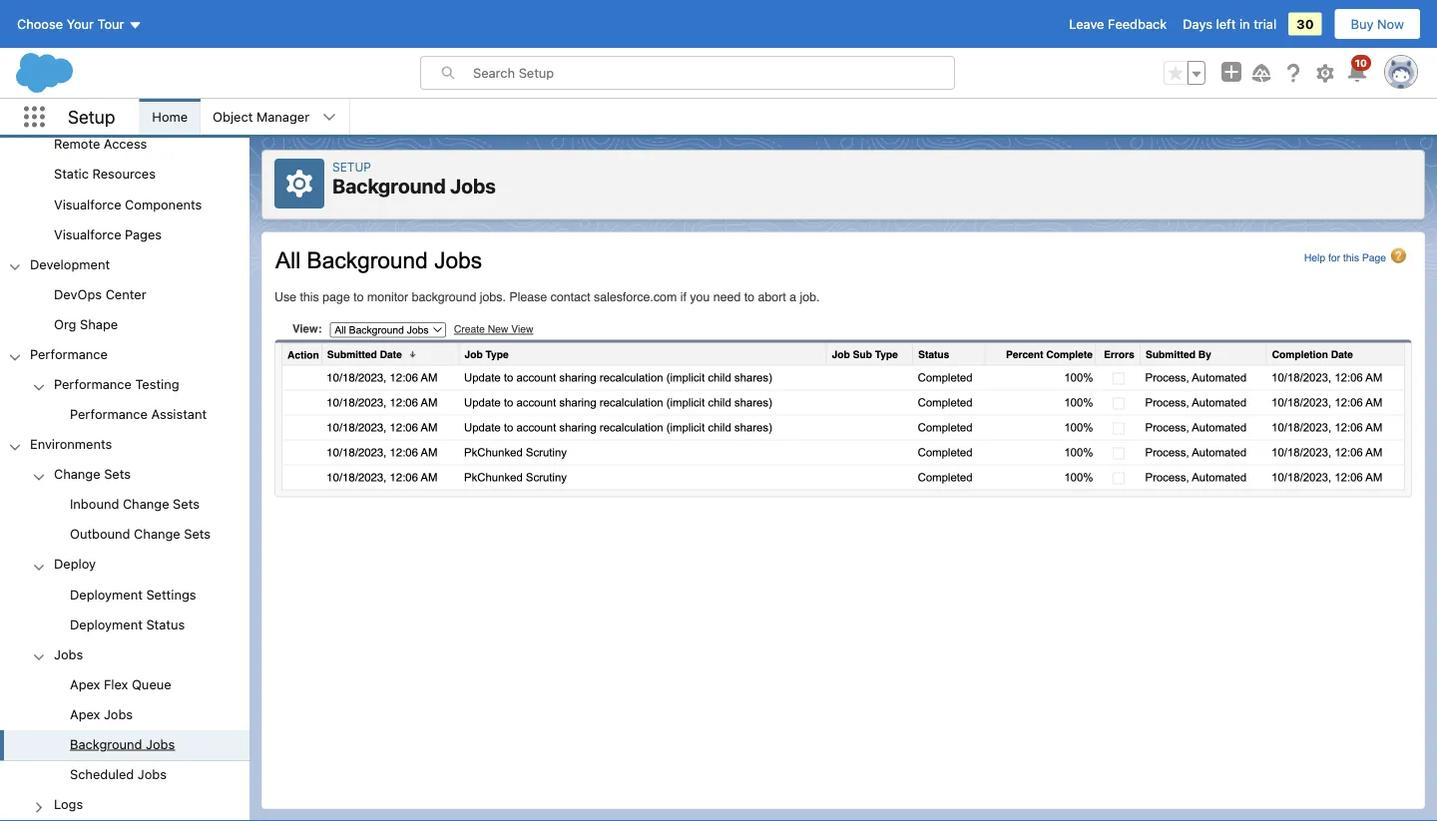 Task type: describe. For each thing, give the bounding box(es) containing it.
background inside tree item
[[70, 737, 142, 752]]

status
[[146, 617, 185, 632]]

visualforce for visualforce pages
[[54, 227, 121, 242]]

Search Setup text field
[[473, 57, 955, 89]]

settings
[[146, 587, 196, 602]]

visualforce components link
[[54, 196, 202, 215]]

10 button
[[1346, 55, 1372, 85]]

org
[[54, 317, 76, 332]]

choose your tour
[[17, 16, 124, 31]]

deploy tree item
[[0, 551, 250, 641]]

access
[[104, 136, 147, 151]]

apex for apex jobs
[[70, 707, 100, 722]]

inbound change sets link
[[70, 497, 200, 515]]

background inside setup background jobs
[[333, 174, 446, 198]]

trial
[[1254, 16, 1277, 31]]

queue
[[132, 677, 171, 692]]

setup for setup background jobs
[[333, 160, 371, 174]]

days
[[1184, 16, 1213, 31]]

visualforce pages
[[54, 227, 162, 242]]

manager
[[257, 109, 310, 124]]

leave
[[1070, 16, 1105, 31]]

deployment status
[[70, 617, 185, 632]]

jobs tree item
[[0, 641, 250, 791]]

apex jobs link
[[70, 707, 133, 725]]

sets for outbound change sets
[[184, 527, 211, 542]]

now
[[1378, 16, 1405, 31]]

deployment for deployment settings
[[70, 587, 143, 602]]

performance link
[[30, 347, 108, 365]]

resources
[[92, 166, 156, 181]]

visualforce for visualforce components
[[54, 196, 121, 211]]

development
[[30, 257, 110, 272]]

development tree item
[[0, 251, 250, 341]]

shape
[[80, 317, 118, 332]]

performance testing
[[54, 377, 179, 392]]

devops center link
[[54, 287, 146, 305]]

devops center
[[54, 287, 146, 302]]

apex flex queue link
[[70, 677, 171, 695]]

performance for performance testing
[[54, 377, 132, 392]]

outbound
[[70, 527, 130, 542]]

devops
[[54, 287, 102, 302]]

10
[[1356, 57, 1368, 68]]

group containing remote access
[[0, 0, 250, 251]]

org shape
[[54, 317, 118, 332]]

scheduled jobs
[[70, 767, 167, 782]]

apex flex queue
[[70, 677, 171, 692]]

group for change sets
[[0, 491, 250, 551]]

jobs for scheduled jobs
[[138, 767, 167, 782]]

buy now button
[[1335, 8, 1422, 40]]

environments link
[[30, 437, 112, 455]]

scheduled jobs link
[[70, 767, 167, 785]]

remote
[[54, 136, 100, 151]]

static resources link
[[54, 166, 156, 185]]

tour
[[97, 16, 124, 31]]

group for development
[[0, 281, 250, 341]]

background jobs
[[70, 737, 175, 752]]

assistant
[[151, 407, 207, 422]]

visualforce pages link
[[54, 227, 162, 245]]

30
[[1297, 16, 1315, 31]]

org shape link
[[54, 317, 118, 335]]

group for environments
[[0, 461, 250, 822]]

static resources
[[54, 166, 156, 181]]

your
[[67, 16, 94, 31]]

days left in trial
[[1184, 16, 1277, 31]]

deployment status link
[[70, 617, 185, 635]]

buy
[[1352, 16, 1375, 31]]

change sets link
[[54, 467, 131, 485]]

remote access link
[[54, 136, 147, 154]]



Task type: vqa. For each thing, say whether or not it's contained in the screenshot.
Einstein.ai in the tree item
no



Task type: locate. For each thing, give the bounding box(es) containing it.
sets for inbound change sets
[[173, 497, 200, 512]]

performance testing link
[[54, 377, 179, 395]]

pages
[[125, 227, 162, 242]]

background down 'apex jobs' link
[[70, 737, 142, 752]]

apex
[[70, 677, 100, 692], [70, 707, 100, 722]]

2 visualforce from the top
[[54, 227, 121, 242]]

performance inside "link"
[[54, 377, 132, 392]]

outbound change sets
[[70, 527, 211, 542]]

0 vertical spatial deployment
[[70, 587, 143, 602]]

2 deployment from the top
[[70, 617, 143, 632]]

change for inbound
[[123, 497, 169, 512]]

logs
[[54, 797, 83, 812]]

apex jobs
[[70, 707, 133, 722]]

performance tree item
[[0, 341, 250, 431]]

center
[[106, 287, 146, 302]]

leave feedback
[[1070, 16, 1168, 31]]

0 horizontal spatial background
[[70, 737, 142, 752]]

1 horizontal spatial background
[[333, 174, 446, 198]]

0 horizontal spatial setup
[[68, 106, 115, 128]]

0 vertical spatial performance
[[30, 347, 108, 362]]

logs link
[[54, 797, 83, 815]]

jobs inside 'apex jobs' link
[[104, 707, 133, 722]]

apex for apex flex queue
[[70, 677, 100, 692]]

in
[[1240, 16, 1251, 31]]

sets up outbound change sets
[[173, 497, 200, 512]]

background
[[333, 174, 446, 198], [70, 737, 142, 752]]

change down environments link
[[54, 467, 100, 482]]

home
[[152, 109, 188, 124]]

1 visualforce from the top
[[54, 196, 121, 211]]

background jobs tree item
[[0, 731, 250, 761]]

visualforce up development
[[54, 227, 121, 242]]

home link
[[140, 99, 200, 135]]

environments
[[30, 437, 112, 452]]

setup background jobs
[[333, 160, 496, 198]]

setup link
[[333, 160, 371, 174]]

sets
[[104, 467, 131, 482], [173, 497, 200, 512], [184, 527, 211, 542]]

performance assistant
[[70, 407, 207, 422]]

setup inside setup background jobs
[[333, 160, 371, 174]]

1 vertical spatial setup
[[333, 160, 371, 174]]

static
[[54, 166, 89, 181]]

deployment up deployment status at the bottom left
[[70, 587, 143, 602]]

development link
[[30, 257, 110, 275]]

change down inbound change sets link at bottom left
[[134, 527, 180, 542]]

1 deployment from the top
[[70, 587, 143, 602]]

1 vertical spatial sets
[[173, 497, 200, 512]]

deployment settings link
[[70, 587, 196, 605]]

environments tree item
[[0, 431, 250, 822]]

jobs link
[[54, 647, 83, 665]]

outbound change sets link
[[70, 527, 211, 545]]

scheduled
[[70, 767, 134, 782]]

visualforce components
[[54, 196, 202, 211]]

visualforce
[[54, 196, 121, 211], [54, 227, 121, 242]]

sets up settings on the left bottom of page
[[184, 527, 211, 542]]

testing
[[135, 377, 179, 392]]

group containing devops center
[[0, 281, 250, 341]]

2 vertical spatial change
[[134, 527, 180, 542]]

change
[[54, 467, 100, 482], [123, 497, 169, 512], [134, 527, 180, 542]]

1 apex from the top
[[70, 677, 100, 692]]

1 vertical spatial visualforce
[[54, 227, 121, 242]]

inbound
[[70, 497, 119, 512]]

feedback
[[1108, 16, 1168, 31]]

object manager
[[213, 109, 310, 124]]

deploy link
[[54, 557, 96, 575]]

1 vertical spatial performance
[[54, 377, 132, 392]]

0 vertical spatial visualforce
[[54, 196, 121, 211]]

0 vertical spatial sets
[[104, 467, 131, 482]]

group containing change sets
[[0, 461, 250, 822]]

group containing apex flex queue
[[0, 671, 250, 791]]

background down setup link
[[333, 174, 446, 198]]

performance for performance assistant
[[70, 407, 148, 422]]

left
[[1217, 16, 1237, 31]]

performance down performance testing "link" at the top of the page
[[70, 407, 148, 422]]

remote access
[[54, 136, 147, 151]]

apex left "flex"
[[70, 677, 100, 692]]

1 vertical spatial apex
[[70, 707, 100, 722]]

change up outbound change sets
[[123, 497, 169, 512]]

apex down apex flex queue link
[[70, 707, 100, 722]]

components
[[125, 196, 202, 211]]

change sets tree item
[[0, 461, 250, 551]]

group
[[0, 0, 250, 251], [1164, 61, 1206, 85], [0, 281, 250, 341], [0, 461, 250, 822], [0, 491, 250, 551], [0, 581, 250, 641], [0, 671, 250, 791]]

leave feedback link
[[1070, 16, 1168, 31]]

background jobs link
[[70, 737, 175, 755]]

0 vertical spatial setup
[[68, 106, 115, 128]]

deployment
[[70, 587, 143, 602], [70, 617, 143, 632]]

group containing inbound change sets
[[0, 491, 250, 551]]

group containing deployment settings
[[0, 581, 250, 641]]

1 vertical spatial deployment
[[70, 617, 143, 632]]

choose
[[17, 16, 63, 31]]

setup for setup
[[68, 106, 115, 128]]

jobs inside setup background jobs
[[450, 174, 496, 198]]

1 horizontal spatial setup
[[333, 160, 371, 174]]

performance down performance link
[[54, 377, 132, 392]]

deployment down deployment settings link
[[70, 617, 143, 632]]

group for deploy
[[0, 581, 250, 641]]

change for outbound
[[134, 527, 180, 542]]

jobs for apex jobs
[[104, 707, 133, 722]]

2 vertical spatial performance
[[70, 407, 148, 422]]

jobs inside scheduled jobs link
[[138, 767, 167, 782]]

1 vertical spatial background
[[70, 737, 142, 752]]

0 vertical spatial change
[[54, 467, 100, 482]]

performance assistant link
[[70, 407, 207, 425]]

object manager link
[[201, 99, 322, 135]]

jobs inside background jobs link
[[146, 737, 175, 752]]

performance
[[30, 347, 108, 362], [54, 377, 132, 392], [70, 407, 148, 422]]

performance testing tree item
[[0, 371, 250, 431]]

visualforce down static resources link
[[54, 196, 121, 211]]

sets up "inbound change sets"
[[104, 467, 131, 482]]

0 vertical spatial background
[[333, 174, 446, 198]]

2 apex from the top
[[70, 707, 100, 722]]

deployment settings
[[70, 587, 196, 602]]

performance for performance link
[[30, 347, 108, 362]]

change sets
[[54, 467, 131, 482]]

0 vertical spatial apex
[[70, 677, 100, 692]]

inbound change sets
[[70, 497, 200, 512]]

object
[[213, 109, 253, 124]]

flex
[[104, 677, 128, 692]]

group for jobs
[[0, 671, 250, 791]]

performance down org
[[30, 347, 108, 362]]

jobs
[[450, 174, 496, 198], [54, 647, 83, 662], [104, 707, 133, 722], [146, 737, 175, 752], [138, 767, 167, 782]]

deployment for deployment status
[[70, 617, 143, 632]]

deploy
[[54, 557, 96, 572]]

setup
[[68, 106, 115, 128], [333, 160, 371, 174]]

2 vertical spatial sets
[[184, 527, 211, 542]]

jobs for background jobs
[[146, 737, 175, 752]]

buy now
[[1352, 16, 1405, 31]]

1 vertical spatial change
[[123, 497, 169, 512]]

choose your tour button
[[16, 8, 143, 40]]



